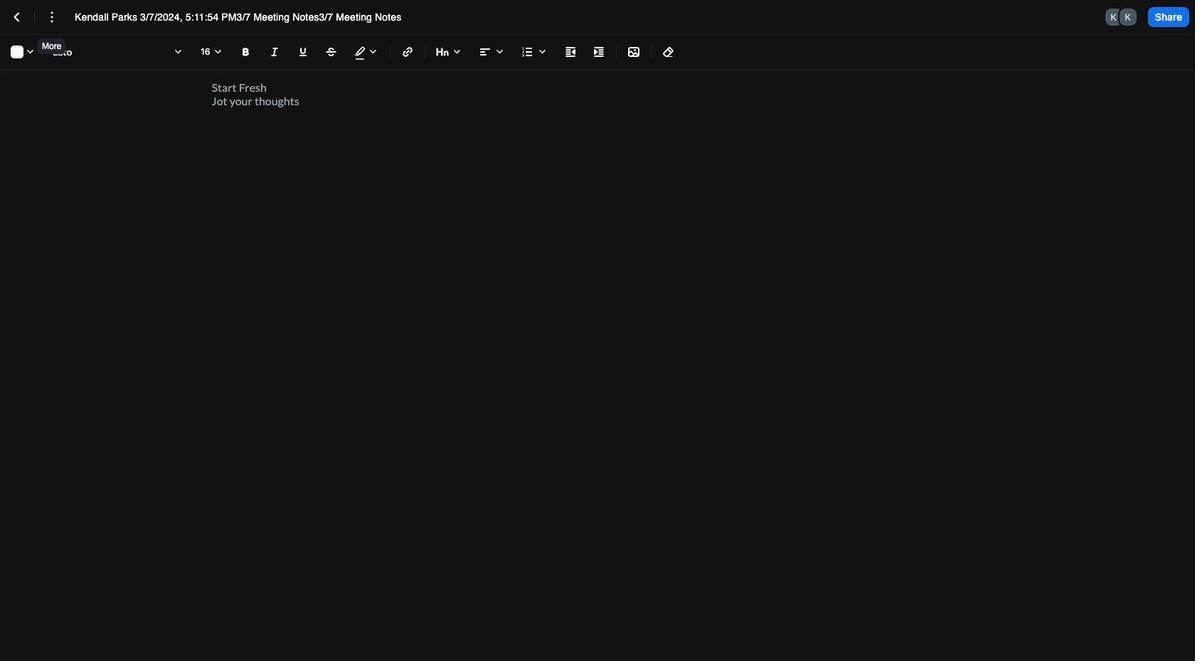 Task type: describe. For each thing, give the bounding box(es) containing it.
all notes image
[[9, 9, 26, 26]]

kendall parks image
[[1120, 9, 1137, 26]]

decrease indent image
[[562, 43, 579, 61]]

bold image
[[238, 43, 255, 61]]

underline image
[[295, 43, 312, 61]]

kendall parks image
[[1106, 9, 1123, 26]]



Task type: vqa. For each thing, say whether or not it's contained in the screenshot.
Business Buy
no



Task type: locate. For each thing, give the bounding box(es) containing it.
strikethrough image
[[323, 43, 340, 61]]

insert image image
[[626, 43, 643, 61]]

tooltip
[[36, 28, 67, 56]]

None text field
[[75, 10, 428, 24]]

italic image
[[266, 43, 283, 61]]

increase indent image
[[591, 43, 608, 61]]

clear style image
[[661, 43, 678, 61]]

link image
[[399, 43, 416, 61]]

more image
[[43, 9, 61, 26]]



